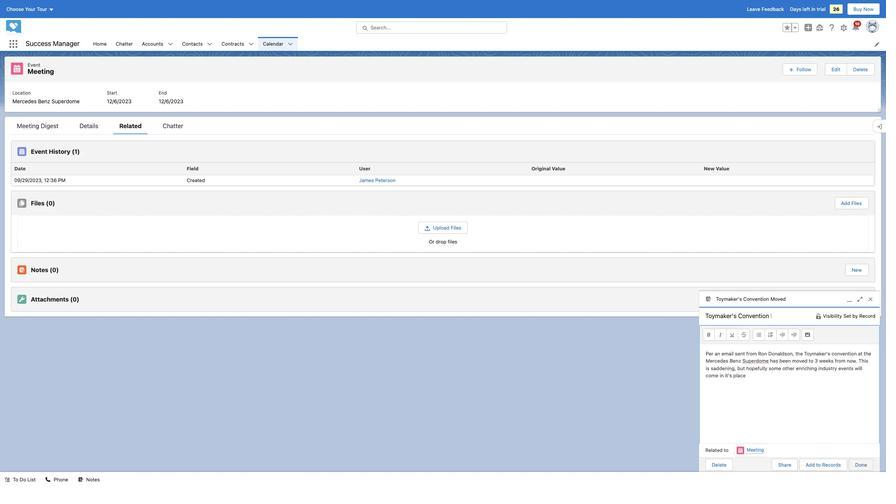 Task type: describe. For each thing, give the bounding box(es) containing it.
list
[[27, 477, 36, 483]]

0 vertical spatial group
[[783, 23, 799, 32]]

or
[[429, 239, 435, 245]]

contracts list item
[[217, 37, 259, 51]]

success
[[26, 40, 51, 48]]

field
[[187, 166, 199, 172]]

12/6/2023 for end 12/6/2023
[[159, 98, 184, 104]]

ron
[[759, 351, 768, 357]]

some
[[769, 366, 782, 372]]

this
[[859, 358, 869, 364]]

new value
[[704, 166, 730, 172]]

home
[[93, 41, 107, 47]]

event meeting
[[28, 62, 54, 75]]

donaldson,
[[769, 351, 795, 357]]

attachments (0)
[[31, 296, 79, 303]]

buy now
[[854, 6, 874, 12]]

original value element
[[529, 163, 701, 175]]

other
[[783, 366, 795, 372]]

user
[[359, 166, 371, 172]]

start 12/6/2023
[[107, 90, 132, 104]]

new value element
[[701, 163, 874, 175]]

accounts
[[142, 41, 163, 47]]

field element
[[184, 163, 356, 175]]

event for meeting
[[28, 62, 40, 68]]

new button
[[846, 264, 869, 276]]

to do list button
[[0, 473, 40, 488]]

phone
[[54, 477, 68, 483]]

1 horizontal spatial from
[[835, 358, 846, 364]]

value for original value
[[552, 166, 566, 172]]

to inside per an email sent from ron donaldson, the toymaker's convention at the mercedes benz superdome has been moved to 3 weeks from now. this is saddening, but hopefully some other enriching industry events will come in it's place
[[809, 358, 814, 364]]

new for new
[[852, 267, 863, 273]]

2 the from the left
[[864, 351, 872, 357]]

related for related to
[[706, 448, 723, 454]]

text default image for contacts
[[207, 42, 213, 47]]

to for add to records
[[817, 462, 821, 468]]

event image
[[737, 447, 745, 455]]

calendar
[[263, 41, 284, 47]]

original
[[532, 166, 551, 172]]

0 vertical spatial delete button
[[848, 64, 875, 75]]

sent
[[736, 351, 745, 357]]

toymaker's convention moved
[[716, 296, 786, 302]]

10
[[856, 22, 860, 26]]

text default image inside notes button
[[78, 478, 83, 483]]

mercedes inside location mercedes benz superdome
[[12, 98, 37, 104]]

start
[[107, 90, 117, 96]]

contacts
[[182, 41, 203, 47]]

convention
[[832, 351, 857, 357]]

new for new value
[[704, 166, 715, 172]]

james peterson link
[[359, 177, 396, 183]]

grid inside tab panel
[[11, 163, 874, 186]]

0 vertical spatial meeting
[[28, 68, 54, 75]]

visibility
[[824, 313, 843, 319]]

accounts list item
[[137, 37, 178, 51]]

1 horizontal spatial delete
[[854, 66, 869, 72]]

james
[[359, 177, 374, 183]]

date
[[14, 166, 26, 172]]

choose your tour
[[6, 6, 47, 12]]

saddening,
[[711, 366, 737, 372]]

0 vertical spatial in
[[812, 6, 816, 12]]

3
[[815, 358, 818, 364]]

26
[[834, 6, 840, 12]]

1 the from the left
[[796, 351, 803, 357]]

chatter for topmost 'chatter' link
[[116, 41, 133, 47]]

visibility set by record
[[824, 313, 876, 319]]

contracts link
[[217, 37, 249, 51]]

come
[[706, 373, 719, 379]]

edit button
[[826, 64, 847, 75]]

toymaker's inside per an email sent from ron donaldson, the toymaker's convention at the mercedes benz superdome has been moved to 3 weeks from now. this is saddening, but hopefully some other enriching industry events will come in it's place
[[805, 351, 831, 357]]

or drop files
[[429, 239, 458, 245]]

meeting link
[[747, 447, 764, 455]]

1 vertical spatial delete button
[[706, 459, 733, 471]]

text default image inside contracts list item
[[249, 42, 254, 47]]

do
[[20, 477, 26, 483]]

to do list
[[13, 477, 36, 483]]

leave feedback
[[748, 6, 785, 12]]

format text element
[[703, 329, 750, 341]]

tab panel containing event history
[[11, 135, 876, 312]]

done
[[856, 462, 868, 468]]

end
[[159, 90, 167, 96]]

09/29/2023, 12:36 pm
[[14, 177, 65, 183]]

records
[[823, 462, 841, 468]]

drop
[[436, 239, 447, 245]]

mercedes inside per an email sent from ron donaldson, the toymaker's convention at the mercedes benz superdome has been moved to 3 weeks from now. this is saddening, but hopefully some other enriching industry events will come in it's place
[[706, 358, 729, 364]]

files for add files
[[852, 200, 863, 206]]

enriching
[[796, 366, 818, 372]]

buy now button
[[848, 3, 881, 15]]

toymaker's convention moved dialog
[[699, 291, 881, 473]]

format body element
[[753, 329, 801, 341]]

12/6/2023 for start 12/6/2023
[[107, 98, 132, 104]]

edit
[[832, 66, 841, 72]]

(1)
[[72, 148, 80, 155]]

an
[[715, 351, 721, 357]]

home link
[[89, 37, 111, 51]]

attachments
[[31, 296, 69, 303]]

phone button
[[41, 473, 73, 488]]

contracts
[[222, 41, 244, 47]]

james peterson
[[359, 177, 396, 183]]



Task type: vqa. For each thing, say whether or not it's contained in the screenshot.
To Me link
no



Task type: locate. For each thing, give the bounding box(es) containing it.
delete button right edit button
[[848, 64, 875, 75]]

0 horizontal spatial value
[[552, 166, 566, 172]]

delete down related to
[[712, 462, 727, 468]]

tab panel
[[11, 135, 876, 312]]

1 horizontal spatial new
[[852, 267, 863, 273]]

1 vertical spatial related
[[706, 448, 723, 454]]

value inside "element"
[[716, 166, 730, 172]]

files inside add files button
[[852, 200, 863, 206]]

list containing mercedes benz superdome
[[5, 82, 881, 112]]

0 horizontal spatial related
[[119, 122, 142, 129]]

delete button down related to
[[706, 459, 733, 471]]

list for the leave feedback link
[[89, 37, 887, 51]]

0 horizontal spatial in
[[720, 373, 724, 379]]

1 vertical spatial superdome
[[743, 358, 769, 364]]

email
[[722, 351, 734, 357]]

text default image right contacts
[[207, 42, 213, 47]]

(0)
[[46, 200, 55, 207], [50, 267, 59, 273], [70, 296, 79, 303]]

to left records
[[817, 462, 821, 468]]

add to records button
[[800, 459, 848, 471]]

2 vertical spatial to
[[817, 462, 821, 468]]

add inside 'toymaker's convention moved' dialog
[[806, 462, 815, 468]]

to left event image
[[724, 448, 729, 454]]

(0) right the attachments
[[70, 296, 79, 303]]

benz inside location mercedes benz superdome
[[38, 98, 50, 104]]

text default image inside phone button
[[45, 478, 51, 483]]

text default image inside accounts list item
[[168, 42, 173, 47]]

feedback
[[762, 6, 785, 12]]

0 vertical spatial to
[[809, 358, 814, 364]]

event image
[[17, 147, 26, 156]]

to for related to
[[724, 448, 729, 454]]

pm
[[58, 177, 65, 183]]

0 horizontal spatial add
[[806, 462, 815, 468]]

0 horizontal spatial benz
[[38, 98, 50, 104]]

group
[[783, 23, 799, 32], [783, 63, 875, 76]]

notes inside tab panel
[[31, 267, 48, 273]]

text default image for calendar
[[288, 42, 293, 47]]

(0) for attachments (0)
[[70, 296, 79, 303]]

toymaker's convention moved link
[[700, 292, 880, 308]]

per an email sent from ron donaldson, the toymaker's convention at the mercedes benz superdome has been moved to 3 weeks from now. this is saddening, but hopefully some other enriching industry events will come in it's place
[[706, 351, 873, 379]]

0 horizontal spatial mercedes
[[12, 98, 37, 104]]

none text field inside 'toymaker's convention moved' dialog
[[700, 308, 778, 324]]

2 value from the left
[[716, 166, 730, 172]]

per
[[706, 351, 714, 357]]

accounts link
[[137, 37, 168, 51]]

upload
[[433, 225, 450, 231]]

in inside per an email sent from ron donaldson, the toymaker's convention at the mercedes benz superdome has been moved to 3 weeks from now. this is saddening, but hopefully some other enriching industry events will come in it's place
[[720, 373, 724, 379]]

0 vertical spatial notes
[[31, 267, 48, 273]]

0 horizontal spatial delete
[[712, 462, 727, 468]]

follow
[[797, 66, 812, 72]]

notes button
[[73, 473, 104, 488]]

notes inside button
[[86, 477, 100, 483]]

0 vertical spatial (0)
[[46, 200, 55, 207]]

chatter down end 12/6/2023
[[163, 122, 183, 129]]

at
[[859, 351, 863, 357]]

add for add to records
[[806, 462, 815, 468]]

notes right phone
[[86, 477, 100, 483]]

superdome inside per an email sent from ron donaldson, the toymaker's convention at the mercedes benz superdome has been moved to 3 weeks from now. this is saddening, but hopefully some other enriching industry events will come in it's place
[[743, 358, 769, 364]]

value for new value
[[716, 166, 730, 172]]

notes for notes
[[86, 477, 100, 483]]

grid containing date
[[11, 163, 874, 186]]

grid
[[11, 163, 874, 186]]

2 vertical spatial (0)
[[70, 296, 79, 303]]

now
[[864, 6, 874, 12]]

convention
[[744, 296, 770, 302]]

1 horizontal spatial the
[[864, 351, 872, 357]]

1 horizontal spatial mercedes
[[706, 358, 729, 364]]

1 vertical spatial meeting
[[17, 122, 39, 129]]

mercedes down location
[[12, 98, 37, 104]]

value
[[552, 166, 566, 172], [716, 166, 730, 172]]

meeting digest link
[[11, 121, 64, 134]]

1 vertical spatial benz
[[730, 358, 742, 364]]

2 horizontal spatial files
[[852, 200, 863, 206]]

days left in trial
[[791, 6, 826, 12]]

delete right edit button
[[854, 66, 869, 72]]

0 vertical spatial new
[[704, 166, 715, 172]]

1 vertical spatial in
[[720, 373, 724, 379]]

the
[[796, 351, 803, 357], [864, 351, 872, 357]]

(0) up attachments (0)
[[50, 267, 59, 273]]

contacts list item
[[178, 37, 217, 51]]

add files
[[842, 200, 863, 206]]

0 vertical spatial chatter
[[116, 41, 133, 47]]

1 horizontal spatial related
[[706, 448, 723, 454]]

details
[[80, 122, 98, 129]]

1 horizontal spatial files
[[451, 225, 462, 231]]

to left the 3
[[809, 358, 814, 364]]

0 vertical spatial add
[[842, 200, 851, 206]]

0 horizontal spatial chatter
[[116, 41, 133, 47]]

1 vertical spatial event
[[31, 148, 47, 155]]

share button
[[772, 459, 798, 471]]

text default image
[[249, 42, 254, 47], [816, 314, 822, 320], [45, 478, 51, 483], [78, 478, 83, 483]]

toymaker's
[[716, 296, 742, 302], [805, 351, 831, 357]]

None text field
[[700, 308, 778, 324]]

0 horizontal spatial the
[[796, 351, 803, 357]]

1 horizontal spatial notes
[[86, 477, 100, 483]]

1 vertical spatial to
[[724, 448, 729, 454]]

0 horizontal spatial superdome
[[52, 98, 80, 104]]

files
[[448, 239, 458, 245]]

1 vertical spatial mercedes
[[706, 358, 729, 364]]

calendar link
[[259, 37, 288, 51]]

0 horizontal spatial notes
[[31, 267, 48, 273]]

meeting inside 'toymaker's convention moved' dialog
[[747, 448, 764, 453]]

meeting right event image
[[747, 448, 764, 453]]

to
[[13, 477, 18, 483]]

event right event icon
[[31, 148, 47, 155]]

record
[[860, 313, 876, 319]]

text default image inside contacts list item
[[207, 42, 213, 47]]

(0) for files (0)
[[46, 200, 55, 207]]

list containing home
[[89, 37, 887, 51]]

toolbar
[[700, 326, 880, 344]]

0 vertical spatial superdome
[[52, 98, 80, 104]]

0 horizontal spatial to
[[724, 448, 729, 454]]

chatter right home
[[116, 41, 133, 47]]

new
[[704, 166, 715, 172], [852, 267, 863, 273]]

text default image left phone
[[45, 478, 51, 483]]

0 vertical spatial delete
[[854, 66, 869, 72]]

benz
[[38, 98, 50, 104], [730, 358, 742, 364]]

text default image
[[168, 42, 173, 47], [207, 42, 213, 47], [288, 42, 293, 47], [5, 478, 10, 483]]

(0) for notes (0)
[[50, 267, 59, 273]]

add to records
[[806, 462, 841, 468]]

1 horizontal spatial in
[[812, 6, 816, 12]]

12/6/2023 down start at top
[[107, 98, 132, 104]]

1 vertical spatial list
[[5, 82, 881, 112]]

has
[[771, 358, 779, 364]]

from down convention on the bottom right of page
[[835, 358, 846, 364]]

meeting for meeting digest
[[17, 122, 39, 129]]

place
[[734, 373, 746, 379]]

0 horizontal spatial 12/6/2023
[[107, 98, 132, 104]]

delete
[[854, 66, 869, 72], [712, 462, 727, 468]]

meeting left the digest
[[17, 122, 39, 129]]

text default image left visibility
[[816, 314, 822, 320]]

digest
[[41, 122, 58, 129]]

to inside add to records button
[[817, 462, 821, 468]]

1 horizontal spatial chatter
[[163, 122, 183, 129]]

files for upload files
[[451, 225, 462, 231]]

share
[[779, 462, 792, 468]]

list
[[89, 37, 887, 51], [5, 82, 881, 112]]

add
[[842, 200, 851, 206], [806, 462, 815, 468]]

meeting up location mercedes benz superdome
[[28, 68, 54, 75]]

0 horizontal spatial new
[[704, 166, 715, 172]]

delete inside status
[[712, 462, 727, 468]]

weeks
[[820, 358, 834, 364]]

toymaker's up the 3
[[805, 351, 831, 357]]

choose
[[6, 6, 24, 12]]

notes (0)
[[31, 267, 59, 273]]

event down success
[[28, 62, 40, 68]]

add for add files
[[842, 200, 851, 206]]

(0) down "12:36"
[[46, 200, 55, 207]]

chatter for the rightmost 'chatter' link
[[163, 122, 183, 129]]

12:36
[[44, 177, 57, 183]]

benz inside per an email sent from ron donaldson, the toymaker's convention at the mercedes benz superdome has been moved to 3 weeks from now. this is saddening, but hopefully some other enriching industry events will come in it's place
[[730, 358, 742, 364]]

0 horizontal spatial toymaker's
[[716, 296, 742, 302]]

0 horizontal spatial from
[[747, 351, 757, 357]]

delete status
[[706, 459, 772, 471]]

event for history
[[31, 148, 47, 155]]

choose your tour button
[[6, 3, 54, 15]]

1 horizontal spatial to
[[809, 358, 814, 364]]

days
[[791, 6, 802, 12]]

date element
[[11, 163, 184, 175]]

the up moved
[[796, 351, 803, 357]]

toymaker's left convention
[[716, 296, 742, 302]]

1 value from the left
[[552, 166, 566, 172]]

created
[[187, 177, 205, 183]]

related for related
[[119, 122, 142, 129]]

mercedes down "an"
[[706, 358, 729, 364]]

1 horizontal spatial benz
[[730, 358, 742, 364]]

cell
[[701, 175, 874, 186]]

related inside 'toymaker's convention moved' dialog
[[706, 448, 723, 454]]

details link
[[74, 121, 104, 134]]

the right at
[[864, 351, 872, 357]]

chatter inside list
[[116, 41, 133, 47]]

files (0)
[[31, 200, 55, 207]]

event inside event meeting
[[28, 62, 40, 68]]

benz down "sent"
[[730, 358, 742, 364]]

in left it's
[[720, 373, 724, 379]]

it's
[[726, 373, 732, 379]]

calendar list item
[[259, 37, 298, 51]]

1 horizontal spatial add
[[842, 200, 851, 206]]

meeting digest
[[17, 122, 58, 129]]

chatter link down end 12/6/2023
[[157, 121, 189, 134]]

1 vertical spatial toymaker's
[[805, 351, 831, 357]]

1 vertical spatial notes
[[86, 477, 100, 483]]

1 vertical spatial from
[[835, 358, 846, 364]]

1 vertical spatial (0)
[[50, 267, 59, 273]]

meeting for meeting "link"
[[747, 448, 764, 453]]

from left ron
[[747, 351, 757, 357]]

notes up the attachments
[[31, 267, 48, 273]]

2 12/6/2023 from the left
[[159, 98, 184, 104]]

your
[[25, 6, 35, 12]]

text default image inside calendar 'list item'
[[288, 42, 293, 47]]

history
[[49, 148, 70, 155]]

1 horizontal spatial 12/6/2023
[[159, 98, 184, 104]]

1 horizontal spatial value
[[716, 166, 730, 172]]

12/6/2023 down 'end'
[[159, 98, 184, 104]]

1 horizontal spatial toymaker's
[[805, 351, 831, 357]]

0 vertical spatial mercedes
[[12, 98, 37, 104]]

0 vertical spatial toymaker's
[[716, 296, 742, 302]]

event history (1)
[[31, 148, 80, 155]]

events
[[839, 366, 854, 372]]

1 horizontal spatial chatter link
[[157, 121, 189, 134]]

1 vertical spatial group
[[783, 63, 875, 76]]

chatter link right home
[[111, 37, 137, 51]]

search...
[[371, 25, 391, 31]]

text default image inside to do list button
[[5, 478, 10, 483]]

1 vertical spatial chatter
[[163, 122, 183, 129]]

superdome up hopefully
[[743, 358, 769, 364]]

files
[[31, 200, 45, 207], [852, 200, 863, 206], [451, 225, 462, 231]]

0 vertical spatial chatter link
[[111, 37, 137, 51]]

set
[[844, 313, 852, 319]]

1 vertical spatial new
[[852, 267, 863, 273]]

text default image left to
[[5, 478, 10, 483]]

new inside new button
[[852, 267, 863, 273]]

moved
[[771, 296, 786, 302]]

group containing follow
[[783, 63, 875, 76]]

0 horizontal spatial delete button
[[706, 459, 733, 471]]

add files button
[[836, 198, 869, 209]]

0 vertical spatial list
[[89, 37, 887, 51]]

0 vertical spatial from
[[747, 351, 757, 357]]

manager
[[53, 40, 80, 48]]

chatter link
[[111, 37, 137, 51], [157, 121, 189, 134]]

notes for notes (0)
[[31, 267, 48, 273]]

done button
[[849, 459, 874, 471]]

superdome up the digest
[[52, 98, 80, 104]]

list for "home" "link" at the left top of page
[[5, 82, 881, 112]]

0 vertical spatial related
[[119, 122, 142, 129]]

toolbar inside 'toymaker's convention moved' dialog
[[700, 326, 880, 344]]

1 horizontal spatial delete button
[[848, 64, 875, 75]]

1 horizontal spatial superdome
[[743, 358, 769, 364]]

1 vertical spatial delete
[[712, 462, 727, 468]]

0 vertical spatial event
[[28, 62, 40, 68]]

benz up the digest
[[38, 98, 50, 104]]

text default image right contracts
[[249, 42, 254, 47]]

related left event image
[[706, 448, 723, 454]]

from
[[747, 351, 757, 357], [835, 358, 846, 364]]

2 horizontal spatial to
[[817, 462, 821, 468]]

new inside new value "element"
[[704, 166, 715, 172]]

leave feedback link
[[748, 6, 785, 12]]

1 vertical spatial add
[[806, 462, 815, 468]]

Compose text text field
[[700, 344, 880, 444]]

10 button
[[852, 21, 862, 32]]

success manager
[[26, 40, 80, 48]]

text default image right phone
[[78, 478, 83, 483]]

text default image right accounts
[[168, 42, 173, 47]]

will
[[855, 366, 863, 372]]

1 vertical spatial chatter link
[[157, 121, 189, 134]]

related to
[[706, 448, 729, 454]]

superdome inside location mercedes benz superdome
[[52, 98, 80, 104]]

been
[[780, 358, 791, 364]]

0 horizontal spatial chatter link
[[111, 37, 137, 51]]

related down the start 12/6/2023
[[119, 122, 142, 129]]

add inside tab panel
[[842, 200, 851, 206]]

text default image right "calendar"
[[288, 42, 293, 47]]

related
[[119, 122, 142, 129], [706, 448, 723, 454]]

in right left
[[812, 6, 816, 12]]

now.
[[847, 358, 858, 364]]

original value
[[532, 166, 566, 172]]

search... button
[[356, 22, 507, 34]]

user element
[[356, 163, 529, 175]]

buy
[[854, 6, 863, 12]]

text default image for accounts
[[168, 42, 173, 47]]

2 vertical spatial meeting
[[747, 448, 764, 453]]

0 vertical spatial benz
[[38, 98, 50, 104]]

upload files
[[433, 225, 462, 231]]

0 horizontal spatial files
[[31, 200, 45, 207]]

1 12/6/2023 from the left
[[107, 98, 132, 104]]



